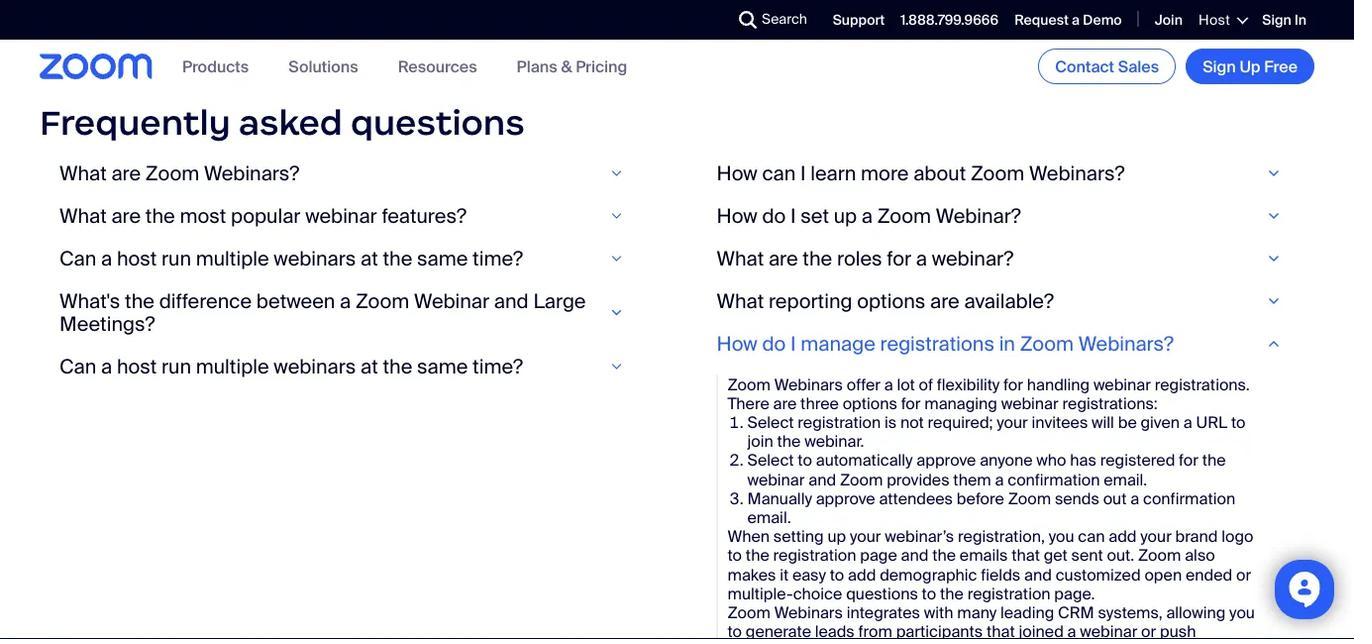 Task type: vqa. For each thing, say whether or not it's contained in the screenshot.
set's 'do'
yes



Task type: describe. For each thing, give the bounding box(es) containing it.
frequently
[[40, 101, 231, 144]]

run for second can a host run multiple webinars at the same time? dropdown button
[[162, 354, 191, 379]]

large
[[533, 288, 586, 313]]

time? for second can a host run multiple webinars at the same time? dropdown button
[[473, 354, 523, 379]]

and right page
[[901, 545, 929, 566]]

what for what are zoom webinars?
[[59, 160, 107, 186]]

search image
[[739, 11, 757, 29]]

webinars? for how do i manage registrations in zoom webinars?
[[1079, 331, 1174, 356]]

when
[[728, 526, 770, 547]]

0 vertical spatial can
[[762, 160, 796, 186]]

are inside zoom webinars offer a lot of flexibility for handling webinar registrations. there are three options for managing webinar registrations: select registration is not required; your invitees will be given a url to join the webinar. select to automatically approve anyone who has registered for the webinar and zoom provides them a confirmation email. manually approve attendees before zoom sends out a confirmation email. when setting up your webinar's registration, you can add your brand logo to the registration page and the emails that get sent out. zoom also makes it easy to add demographic fields and customized open ended or multiple-choice questions to the registration page. zoom webinars integrates with many leading crm systems, allowing you to generate leads from participants that joined a webinar or pus
[[773, 393, 797, 414]]

attendees
[[879, 488, 953, 509]]

what reporting options are available? button
[[717, 288, 1295, 313]]

multiple-
[[728, 583, 793, 604]]

do for manage
[[762, 331, 786, 356]]

host
[[1199, 11, 1231, 29]]

provides
[[887, 469, 950, 490]]

the down url
[[1203, 450, 1226, 471]]

the down the what's the difference between a zoom webinar and large meetings? dropdown button
[[383, 354, 412, 379]]

sends
[[1055, 488, 1100, 509]]

same for second can a host run multiple webinars at the same time? dropdown button
[[417, 354, 468, 379]]

0 vertical spatial options
[[857, 288, 926, 313]]

leads
[[815, 621, 855, 639]]

zoom down makes
[[728, 602, 771, 623]]

be
[[1118, 412, 1137, 433]]

0 horizontal spatial approve
[[816, 488, 876, 509]]

0 vertical spatial you
[[1049, 526, 1075, 547]]

has
[[1070, 450, 1097, 471]]

a left demo
[[1072, 11, 1080, 29]]

available?
[[965, 288, 1054, 313]]

how for how can i learn more about zoom webinars?
[[717, 160, 758, 186]]

in
[[999, 331, 1016, 356]]

page
[[860, 545, 897, 566]]

1 vertical spatial add
[[848, 564, 876, 585]]

search image
[[739, 11, 757, 29]]

registrations
[[880, 331, 995, 356]]

2 select from the top
[[748, 450, 794, 471]]

are for webinars?
[[111, 160, 141, 186]]

0 vertical spatial registration
[[798, 412, 881, 433]]

out
[[1103, 488, 1127, 509]]

can for first can a host run multiple webinars at the same time? dropdown button
[[59, 246, 96, 271]]

a up what are the roles for a webinar? on the top
[[862, 203, 873, 228]]

a down the meetings?
[[101, 354, 112, 379]]

out.
[[1107, 545, 1135, 566]]

fields
[[981, 564, 1021, 585]]

not
[[901, 412, 924, 433]]

zoom inside what's the difference between a zoom webinar and large meetings?
[[356, 288, 410, 313]]

given
[[1141, 412, 1180, 433]]

0 horizontal spatial your
[[850, 526, 881, 547]]

0 vertical spatial approve
[[917, 450, 976, 471]]

0 horizontal spatial email.
[[748, 507, 791, 528]]

1.888.799.9666 link
[[901, 11, 999, 29]]

how can i learn more about zoom webinars? button
[[717, 160, 1295, 186]]

zoom up how do i set up a zoom webinar? dropdown button
[[971, 160, 1025, 186]]

zoom right out.
[[1138, 545, 1181, 566]]

anyone
[[980, 450, 1033, 471]]

roles
[[837, 246, 882, 271]]

i for set
[[791, 203, 796, 228]]

webinar down join
[[748, 469, 805, 490]]

i for learn
[[801, 160, 806, 186]]

what are zoom webinars? button
[[59, 160, 638, 186]]

will
[[1092, 412, 1115, 433]]

request a demo
[[1015, 11, 1122, 29]]

webinar down page.
[[1080, 621, 1138, 639]]

plans
[[517, 56, 558, 77]]

plans & pricing link
[[517, 56, 627, 77]]

features?
[[382, 203, 467, 228]]

plans & pricing
[[517, 56, 627, 77]]

what's
[[59, 288, 120, 313]]

a inside what's the difference between a zoom webinar and large meetings?
[[340, 288, 351, 313]]

registration,
[[958, 526, 1045, 547]]

for down url
[[1179, 450, 1199, 471]]

questions inside zoom webinars offer a lot of flexibility for handling webinar registrations. there are three options for managing webinar registrations: select registration is not required; your invitees will be given a url to join the webinar. select to automatically approve anyone who has registered for the webinar and zoom provides them a confirmation email. manually approve attendees before zoom sends out a confirmation email. when setting up your webinar's registration, you can add your brand logo to the registration page and the emails that get sent out. zoom also makes it easy to add demographic fields and customized open ended or multiple-choice questions to the registration page. zoom webinars integrates with many leading crm systems, allowing you to generate leads from participants that joined a webinar or pus
[[846, 583, 918, 604]]

what for what are the roles for a webinar?
[[717, 246, 764, 271]]

the down features?
[[383, 246, 412, 271]]

what are the roles for a webinar? button
[[717, 246, 1295, 271]]

up inside zoom webinars offer a lot of flexibility for handling webinar registrations. there are three options for managing webinar registrations: select registration is not required; your invitees will be given a url to join the webinar. select to automatically approve anyone who has registered for the webinar and zoom provides them a confirmation email. manually approve attendees before zoom sends out a confirmation email. when setting up your webinar's registration, you can add your brand logo to the registration page and the emails that get sent out. zoom also makes it easy to add demographic fields and customized open ended or multiple-choice questions to the registration page. zoom webinars integrates with many leading crm systems, allowing you to generate leads from participants that joined a webinar or pus
[[828, 526, 846, 547]]

resources
[[398, 56, 477, 77]]

for right 'roles' at top
[[887, 246, 912, 271]]

managing
[[925, 393, 998, 414]]

what for what reporting options are available?
[[717, 288, 764, 313]]

get
[[1044, 545, 1068, 566]]

products button
[[182, 56, 249, 77]]

contact sales link
[[1039, 49, 1176, 84]]

a left lot
[[884, 374, 893, 395]]

options inside zoom webinars offer a lot of flexibility for handling webinar registrations. there are three options for managing webinar registrations: select registration is not required; your invitees will be given a url to join the webinar. select to automatically approve anyone who has registered for the webinar and zoom provides them a confirmation email. manually approve attendees before zoom sends out a confirmation email. when setting up your webinar's registration, you can add your brand logo to the registration page and the emails that get sent out. zoom also makes it easy to add demographic fields and customized open ended or multiple-choice questions to the registration page. zoom webinars integrates with many leading crm systems, allowing you to generate leads from participants that joined a webinar or pus
[[843, 393, 898, 414]]

also
[[1185, 545, 1215, 566]]

what are the most popular webinar features?
[[59, 203, 467, 228]]

there
[[728, 393, 770, 414]]

ended
[[1186, 564, 1233, 585]]

reporting
[[769, 288, 853, 313]]

are for most
[[111, 203, 141, 228]]

url
[[1196, 412, 1228, 433]]

easy
[[793, 564, 826, 585]]

0 vertical spatial questions
[[351, 101, 525, 144]]

how for how do i manage registrations in zoom webinars?
[[717, 331, 758, 356]]

&
[[561, 56, 572, 77]]

how do i manage registrations in zoom webinars? button
[[717, 331, 1295, 356]]

between
[[256, 288, 335, 313]]

registrations.
[[1155, 374, 1250, 395]]

can inside zoom webinars offer a lot of flexibility for handling webinar registrations. there are three options for managing webinar registrations: select registration is not required; your invitees will be given a url to join the webinar. select to automatically approve anyone who has registered for the webinar and zoom provides them a confirmation email. manually approve attendees before zoom sends out a confirmation email. when setting up your webinar's registration, you can add your brand logo to the registration page and the emails that get sent out. zoom also makes it easy to add demographic fields and customized open ended or multiple-choice questions to the registration page. zoom webinars integrates with many leading crm systems, allowing you to generate leads from participants that joined a webinar or pus
[[1078, 526, 1105, 547]]

to right the 'easy'
[[830, 564, 845, 585]]

webinars? for how can i learn more about zoom webinars?
[[1029, 160, 1125, 186]]

webinar?
[[932, 246, 1014, 271]]

multiple for second can a host run multiple webinars at the same time? dropdown button
[[196, 354, 269, 379]]

support link
[[833, 11, 885, 29]]

products
[[182, 56, 249, 77]]

integrates
[[847, 602, 920, 623]]

pricing
[[576, 56, 627, 77]]

1 vertical spatial that
[[987, 621, 1015, 639]]

three
[[801, 393, 839, 414]]

webinar?
[[936, 203, 1021, 228]]

from
[[859, 621, 893, 639]]

support
[[833, 11, 885, 29]]

host for second can a host run multiple webinars at the same time? dropdown button
[[117, 354, 157, 379]]

to right url
[[1232, 412, 1246, 433]]

to left the generate
[[728, 621, 742, 639]]

lot
[[897, 374, 915, 395]]

demo
[[1083, 11, 1122, 29]]

webinar up the be
[[1094, 374, 1151, 395]]

more
[[861, 160, 909, 186]]

the left 'roles' at top
[[803, 246, 833, 271]]

join link
[[1155, 11, 1183, 29]]

sign for sign up free
[[1203, 56, 1236, 77]]

manually
[[748, 488, 812, 509]]

zoom down webinar.
[[840, 469, 883, 490]]

at for first can a host run multiple webinars at the same time? dropdown button
[[361, 246, 378, 271]]

flexibility
[[937, 374, 1000, 395]]

the left emails
[[933, 545, 956, 566]]

participants
[[896, 621, 983, 639]]

free
[[1265, 56, 1298, 77]]

zoom up most on the top left of the page
[[146, 160, 199, 186]]

what's the difference between a zoom webinar and large meetings? button
[[59, 288, 638, 336]]

2 webinars from the top
[[775, 602, 843, 623]]

before
[[957, 488, 1005, 509]]

time? for first can a host run multiple webinars at the same time? dropdown button
[[473, 246, 523, 271]]

zoom up join
[[728, 374, 771, 395]]

emails
[[960, 545, 1008, 566]]

setting
[[774, 526, 824, 547]]

choice
[[793, 583, 843, 604]]

to up participants
[[922, 583, 937, 604]]

is
[[885, 412, 897, 433]]



Task type: locate. For each thing, give the bounding box(es) containing it.
approve down required;
[[917, 450, 976, 471]]

and right fields
[[1025, 564, 1052, 585]]

1 horizontal spatial can
[[1078, 526, 1105, 547]]

1 vertical spatial questions
[[846, 583, 918, 604]]

can
[[59, 246, 96, 271], [59, 354, 96, 379]]

can a host run multiple webinars at the same time?
[[59, 246, 523, 271], [59, 354, 523, 379]]

your
[[997, 412, 1028, 433], [850, 526, 881, 547], [1141, 526, 1172, 547]]

0 vertical spatial email.
[[1104, 469, 1148, 490]]

webinar up who
[[1001, 393, 1059, 414]]

1 vertical spatial email.
[[748, 507, 791, 528]]

systems,
[[1098, 602, 1163, 623]]

2 host from the top
[[117, 354, 157, 379]]

registration down offer
[[798, 412, 881, 433]]

a up what's
[[101, 246, 112, 271]]

sent
[[1072, 545, 1104, 566]]

webinars?
[[204, 160, 300, 186], [1029, 160, 1125, 186], [1079, 331, 1174, 356]]

can up what's
[[59, 246, 96, 271]]

a right them
[[995, 469, 1004, 490]]

1 at from the top
[[361, 246, 378, 271]]

solutions
[[289, 56, 358, 77]]

webinar's
[[885, 526, 954, 547]]

zoom right in
[[1020, 331, 1074, 356]]

run down difference
[[162, 354, 191, 379]]

a left url
[[1184, 412, 1193, 433]]

1 vertical spatial can a host run multiple webinars at the same time?
[[59, 354, 523, 379]]

1 horizontal spatial sign
[[1263, 11, 1292, 29]]

1 vertical spatial how
[[717, 203, 758, 228]]

0 vertical spatial same
[[417, 246, 468, 271]]

2 horizontal spatial your
[[1141, 526, 1172, 547]]

webinars
[[274, 246, 356, 271], [274, 354, 356, 379]]

1 horizontal spatial add
[[1109, 526, 1137, 547]]

manage
[[801, 331, 876, 356]]

3 how from the top
[[717, 331, 758, 356]]

crm
[[1058, 602, 1095, 623]]

2 can from the top
[[59, 354, 96, 379]]

1 vertical spatial sign
[[1203, 56, 1236, 77]]

can left out.
[[1078, 526, 1105, 547]]

zoom logo image
[[40, 54, 153, 79]]

1 vertical spatial or
[[1142, 621, 1157, 639]]

most
[[180, 203, 226, 228]]

up right "setting"
[[828, 526, 846, 547]]

your up "anyone"
[[997, 412, 1028, 433]]

0 vertical spatial can
[[59, 246, 96, 271]]

run down most on the top left of the page
[[162, 246, 191, 271]]

1 vertical spatial can
[[59, 354, 96, 379]]

1 same from the top
[[417, 246, 468, 271]]

to up multiple- at the bottom right
[[728, 545, 742, 566]]

a right out
[[1131, 488, 1140, 509]]

the inside what's the difference between a zoom webinar and large meetings?
[[125, 288, 154, 313]]

1 vertical spatial can a host run multiple webinars at the same time? button
[[59, 354, 638, 379]]

2 same from the top
[[417, 354, 468, 379]]

0 vertical spatial select
[[748, 412, 794, 433]]

2 can a host run multiple webinars at the same time? button from the top
[[59, 354, 638, 379]]

what are the most popular webinar features? button
[[59, 203, 638, 228]]

the left it
[[746, 545, 770, 566]]

i for manage
[[791, 331, 796, 356]]

do
[[762, 203, 786, 228], [762, 331, 786, 356]]

2 do from the top
[[762, 331, 786, 356]]

1 horizontal spatial questions
[[846, 583, 918, 604]]

for
[[887, 246, 912, 271], [1004, 374, 1023, 395], [901, 393, 921, 414], [1179, 450, 1199, 471]]

how do i manage registrations in zoom webinars?
[[717, 331, 1174, 356]]

0 vertical spatial that
[[1012, 545, 1040, 566]]

difference
[[159, 288, 252, 313]]

1 vertical spatial webinars
[[274, 354, 356, 379]]

webinar.
[[805, 431, 865, 452]]

2 time? from the top
[[473, 354, 523, 379]]

i left manage in the right of the page
[[791, 331, 796, 356]]

your left webinar's
[[850, 526, 881, 547]]

add
[[1109, 526, 1137, 547], [848, 564, 876, 585]]

multiple for first can a host run multiple webinars at the same time? dropdown button
[[196, 246, 269, 271]]

1 vertical spatial host
[[117, 354, 157, 379]]

1 horizontal spatial you
[[1230, 602, 1255, 623]]

same for first can a host run multiple webinars at the same time? dropdown button
[[417, 246, 468, 271]]

what's the difference between a zoom webinar and large meetings?
[[59, 288, 586, 336]]

1 can from the top
[[59, 246, 96, 271]]

i left learn
[[801, 160, 806, 186]]

0 horizontal spatial confirmation
[[1008, 469, 1100, 490]]

1 time? from the top
[[473, 246, 523, 271]]

a left webinar?
[[916, 246, 927, 271]]

1 vertical spatial options
[[843, 393, 898, 414]]

a
[[1072, 11, 1080, 29], [862, 203, 873, 228], [101, 246, 112, 271], [916, 246, 927, 271], [340, 288, 351, 313], [101, 354, 112, 379], [884, 374, 893, 395], [1184, 412, 1193, 433], [995, 469, 1004, 490], [1131, 488, 1140, 509], [1068, 621, 1077, 639]]

you right allowing
[[1230, 602, 1255, 623]]

allowing
[[1167, 602, 1226, 623]]

email. up it
[[748, 507, 791, 528]]

0 vertical spatial host
[[117, 246, 157, 271]]

how left learn
[[717, 160, 758, 186]]

0 horizontal spatial sign
[[1203, 56, 1236, 77]]

the up participants
[[940, 583, 964, 604]]

demographic
[[880, 564, 977, 585]]

a right between
[[340, 288, 351, 313]]

what reporting options are available?
[[717, 288, 1054, 313]]

registration up 'choice'
[[773, 545, 857, 566]]

asked
[[239, 101, 343, 144]]

0 horizontal spatial can
[[762, 160, 796, 186]]

meetings?
[[59, 311, 155, 336]]

select up manually
[[748, 450, 794, 471]]

1 select from the top
[[748, 412, 794, 433]]

approve down automatically
[[816, 488, 876, 509]]

are up how do i manage registrations in zoom webinars?
[[930, 288, 960, 313]]

resources button
[[398, 56, 477, 77]]

can a host run multiple webinars at the same time? up between
[[59, 246, 523, 271]]

1 vertical spatial at
[[361, 354, 378, 379]]

email. right has at the right of page
[[1104, 469, 1148, 490]]

required;
[[928, 412, 993, 433]]

0 vertical spatial or
[[1237, 564, 1252, 585]]

sign left in
[[1263, 11, 1292, 29]]

1 how from the top
[[717, 160, 758, 186]]

0 vertical spatial i
[[801, 160, 806, 186]]

1 vertical spatial registration
[[773, 545, 857, 566]]

webinars for first can a host run multiple webinars at the same time? dropdown button
[[274, 246, 356, 271]]

sign up free
[[1203, 56, 1298, 77]]

frequently asked questions
[[40, 101, 525, 144]]

1.888.799.9666
[[901, 11, 999, 29]]

registered
[[1101, 450, 1175, 471]]

logo
[[1222, 526, 1254, 547]]

1 horizontal spatial email.
[[1104, 469, 1148, 490]]

the
[[146, 203, 175, 228], [383, 246, 412, 271], [803, 246, 833, 271], [125, 288, 154, 313], [383, 354, 412, 379], [777, 431, 801, 452], [1203, 450, 1226, 471], [746, 545, 770, 566], [933, 545, 956, 566], [940, 583, 964, 604]]

1 vertical spatial i
[[791, 203, 796, 228]]

and down webinar.
[[809, 469, 836, 490]]

0 vertical spatial do
[[762, 203, 786, 228]]

1 vertical spatial multiple
[[196, 354, 269, 379]]

sign up free link
[[1186, 49, 1315, 84]]

0 vertical spatial can a host run multiple webinars at the same time? button
[[59, 246, 638, 271]]

1 run from the top
[[162, 246, 191, 271]]

zoom down who
[[1008, 488, 1051, 509]]

page.
[[1055, 583, 1095, 604]]

can a host run multiple webinars at the same time? for second can a host run multiple webinars at the same time? dropdown button
[[59, 354, 523, 379]]

leading
[[1001, 602, 1054, 623]]

0 vertical spatial run
[[162, 246, 191, 271]]

popular
[[231, 203, 301, 228]]

0 vertical spatial sign
[[1263, 11, 1292, 29]]

1 webinars from the top
[[274, 246, 356, 271]]

2 vertical spatial how
[[717, 331, 758, 356]]

or right ended
[[1237, 564, 1252, 585]]

or left allowing
[[1142, 621, 1157, 639]]

0 horizontal spatial or
[[1142, 621, 1157, 639]]

webinars down what's the difference between a zoom webinar and large meetings?
[[274, 354, 356, 379]]

1 vertical spatial select
[[748, 450, 794, 471]]

questions down resources dropdown button
[[351, 101, 525, 144]]

1 host from the top
[[117, 246, 157, 271]]

None search field
[[667, 4, 744, 36]]

contact
[[1055, 56, 1115, 77]]

1 vertical spatial up
[[828, 526, 846, 547]]

request
[[1015, 11, 1069, 29]]

a right joined
[[1068, 621, 1077, 639]]

2 webinars from the top
[[274, 354, 356, 379]]

options down what are the roles for a webinar? on the top
[[857, 288, 926, 313]]

can a host run multiple webinars at the same time? for first can a host run multiple webinars at the same time? dropdown button
[[59, 246, 523, 271]]

do for set
[[762, 203, 786, 228]]

1 can a host run multiple webinars at the same time? button from the top
[[59, 246, 638, 271]]

0 horizontal spatial questions
[[351, 101, 525, 144]]

how do i set up a zoom webinar? button
[[717, 203, 1295, 228]]

i
[[801, 160, 806, 186], [791, 203, 796, 228], [791, 331, 796, 356]]

your up the open at the right bottom
[[1141, 526, 1172, 547]]

how up there
[[717, 331, 758, 356]]

are for roles
[[769, 246, 798, 271]]

how for how do i set up a zoom webinar?
[[717, 203, 758, 228]]

1 vertical spatial approve
[[816, 488, 876, 509]]

1 vertical spatial webinars
[[775, 602, 843, 623]]

2 can a host run multiple webinars at the same time? from the top
[[59, 354, 523, 379]]

webinars for second can a host run multiple webinars at the same time? dropdown button
[[274, 354, 356, 379]]

set
[[801, 203, 829, 228]]

can a host run multiple webinars at the same time? button down the what are the most popular webinar features? dropdown button
[[59, 246, 638, 271]]

0 vertical spatial how
[[717, 160, 758, 186]]

webinars down manage in the right of the page
[[775, 374, 843, 395]]

confirmation up brand
[[1143, 488, 1236, 509]]

run for first can a host run multiple webinars at the same time? dropdown button
[[162, 246, 191, 271]]

generate
[[746, 621, 811, 639]]

and inside what's the difference between a zoom webinar and large meetings?
[[494, 288, 529, 313]]

you down the sends
[[1049, 526, 1075, 547]]

can left learn
[[762, 160, 796, 186]]

0 horizontal spatial add
[[848, 564, 876, 585]]

options left not at right
[[843, 393, 898, 414]]

do down 'reporting'
[[762, 331, 786, 356]]

0 vertical spatial at
[[361, 246, 378, 271]]

1 do from the top
[[762, 203, 786, 228]]

for right is
[[901, 393, 921, 414]]

webinars? up registrations:
[[1079, 331, 1174, 356]]

1 vertical spatial can
[[1078, 526, 1105, 547]]

1 horizontal spatial your
[[997, 412, 1028, 433]]

how left the set
[[717, 203, 758, 228]]

2 vertical spatial i
[[791, 331, 796, 356]]

the left most on the top left of the page
[[146, 203, 175, 228]]

are down frequently
[[111, 160, 141, 186]]

1 vertical spatial time?
[[473, 354, 523, 379]]

webinars? up how do i set up a zoom webinar? dropdown button
[[1029, 160, 1125, 186]]

multiple up difference
[[196, 246, 269, 271]]

add down out
[[1109, 526, 1137, 547]]

1 webinars from the top
[[775, 374, 843, 395]]

webinars? up what are the most popular webinar features?
[[204, 160, 300, 186]]

0 vertical spatial time?
[[473, 246, 523, 271]]

webinar
[[414, 288, 490, 313]]

0 vertical spatial webinars
[[775, 374, 843, 395]]

can for second can a host run multiple webinars at the same time? dropdown button
[[59, 354, 96, 379]]

0 vertical spatial add
[[1109, 526, 1137, 547]]

select left three
[[748, 412, 794, 433]]

about
[[914, 160, 966, 186]]

2 run from the top
[[162, 354, 191, 379]]

and
[[494, 288, 529, 313], [809, 469, 836, 490], [901, 545, 929, 566], [1025, 564, 1052, 585]]

1 vertical spatial do
[[762, 331, 786, 356]]

webinar down what are zoom webinars? dropdown button
[[305, 203, 377, 228]]

host down the meetings?
[[117, 354, 157, 379]]

1 horizontal spatial confirmation
[[1143, 488, 1236, 509]]

are left three
[[773, 393, 797, 414]]

invitees
[[1032, 412, 1088, 433]]

up right the set
[[834, 203, 857, 228]]

many
[[957, 602, 997, 623]]

0 horizontal spatial you
[[1049, 526, 1075, 547]]

2 how from the top
[[717, 203, 758, 228]]

1 can a host run multiple webinars at the same time? from the top
[[59, 246, 523, 271]]

open
[[1145, 564, 1182, 585]]

1 vertical spatial same
[[417, 354, 468, 379]]

makes
[[728, 564, 776, 585]]

or
[[1237, 564, 1252, 585], [1142, 621, 1157, 639]]

to up manually
[[798, 450, 812, 471]]

add up integrates
[[848, 564, 876, 585]]

1 horizontal spatial approve
[[917, 450, 976, 471]]

sign left up
[[1203, 56, 1236, 77]]

joined
[[1019, 621, 1064, 639]]

that left get
[[1012, 545, 1040, 566]]

the right what's
[[125, 288, 154, 313]]

1 horizontal spatial or
[[1237, 564, 1252, 585]]

can a host run multiple webinars at the same time? button down the what's the difference between a zoom webinar and large meetings? dropdown button
[[59, 354, 638, 379]]

for down in
[[1004, 374, 1023, 395]]

them
[[954, 469, 991, 490]]

what for what are the most popular webinar features?
[[59, 203, 107, 228]]

the right join
[[777, 431, 801, 452]]

zoom left webinar
[[356, 288, 410, 313]]

what are the roles for a webinar?
[[717, 246, 1014, 271]]

zoom webinars offer a lot of flexibility for handling webinar registrations. there are three options for managing webinar registrations: select registration is not required; your invitees will be given a url to join the webinar. select to automatically approve anyone who has registered for the webinar and zoom provides them a confirmation email. manually approve attendees before zoom sends out a confirmation email. when setting up your webinar's registration, you can add your brand logo to the registration page and the emails that get sent out. zoom also makes it easy to add demographic fields and customized open ended or multiple-choice questions to the registration page. zoom webinars integrates with many leading crm systems, allowing you to generate leads from participants that joined a webinar or pus
[[728, 374, 1255, 639]]

confirmation down invitees
[[1008, 469, 1100, 490]]

questions
[[351, 101, 525, 144], [846, 583, 918, 604]]

frequently asked questions element
[[40, 101, 1315, 639]]

1 vertical spatial you
[[1230, 602, 1255, 623]]

0 vertical spatial can a host run multiple webinars at the same time?
[[59, 246, 523, 271]]

0 vertical spatial up
[[834, 203, 857, 228]]

same up webinar
[[417, 246, 468, 271]]

how can i learn more about zoom webinars?
[[717, 160, 1125, 186]]

i left the set
[[791, 203, 796, 228]]

can
[[762, 160, 796, 186], [1078, 526, 1105, 547]]

host button
[[1199, 11, 1247, 29]]

1 vertical spatial run
[[162, 354, 191, 379]]

email.
[[1104, 469, 1148, 490], [748, 507, 791, 528]]

2 vertical spatial registration
[[968, 583, 1051, 604]]

automatically
[[816, 450, 913, 471]]

0 vertical spatial webinars
[[274, 246, 356, 271]]

0 vertical spatial multiple
[[196, 246, 269, 271]]

zoom down how can i learn more about zoom webinars?
[[878, 203, 931, 228]]

contact sales
[[1055, 56, 1159, 77]]

up
[[1240, 56, 1261, 77]]

webinars down the 'easy'
[[775, 602, 843, 623]]

join
[[748, 431, 774, 452]]

2 multiple from the top
[[196, 354, 269, 379]]

search
[[762, 10, 807, 28]]

how do i set up a zoom webinar?
[[717, 203, 1021, 228]]

sign in link
[[1263, 11, 1307, 29]]

host for first can a host run multiple webinars at the same time? dropdown button
[[117, 246, 157, 271]]

1 multiple from the top
[[196, 246, 269, 271]]

up
[[834, 203, 857, 228], [828, 526, 846, 547]]

sign for sign in
[[1263, 11, 1292, 29]]

brand
[[1176, 526, 1218, 547]]

at for second can a host run multiple webinars at the same time? dropdown button
[[361, 354, 378, 379]]

2 at from the top
[[361, 354, 378, 379]]

are up 'reporting'
[[769, 246, 798, 271]]



